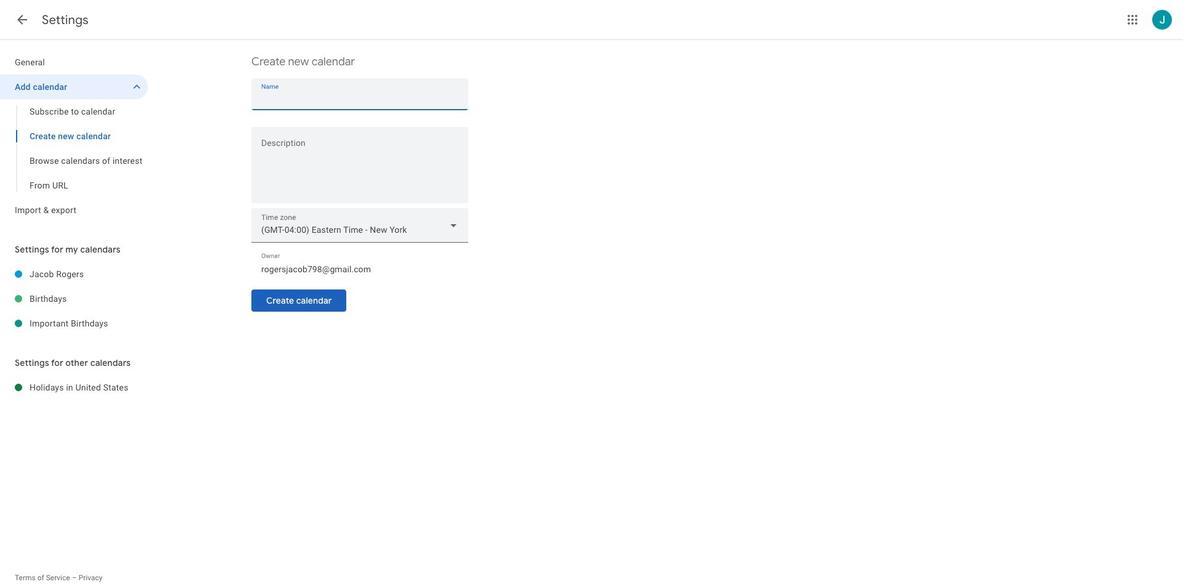 Task type: locate. For each thing, give the bounding box(es) containing it.
group
[[0, 99, 148, 198]]

2 tree from the top
[[0, 262, 148, 336]]

tree
[[0, 50, 148, 223], [0, 262, 148, 336]]

None text field
[[261, 91, 459, 109], [252, 141, 469, 200], [261, 261, 459, 278], [261, 91, 459, 109], [252, 141, 469, 200], [261, 261, 459, 278]]

0 vertical spatial tree
[[0, 50, 148, 223]]

holidays in united states tree item
[[0, 376, 148, 400]]

1 tree from the top
[[0, 50, 148, 223]]

heading
[[42, 12, 89, 28]]

None field
[[252, 208, 469, 243]]

1 vertical spatial tree
[[0, 262, 148, 336]]



Task type: describe. For each thing, give the bounding box(es) containing it.
birthdays tree item
[[0, 287, 148, 311]]

go back image
[[15, 12, 30, 27]]

jacob rogers tree item
[[0, 262, 148, 287]]

add calendar tree item
[[0, 75, 148, 99]]

important birthdays tree item
[[0, 311, 148, 336]]



Task type: vqa. For each thing, say whether or not it's contained in the screenshot.
field on the top of page
yes



